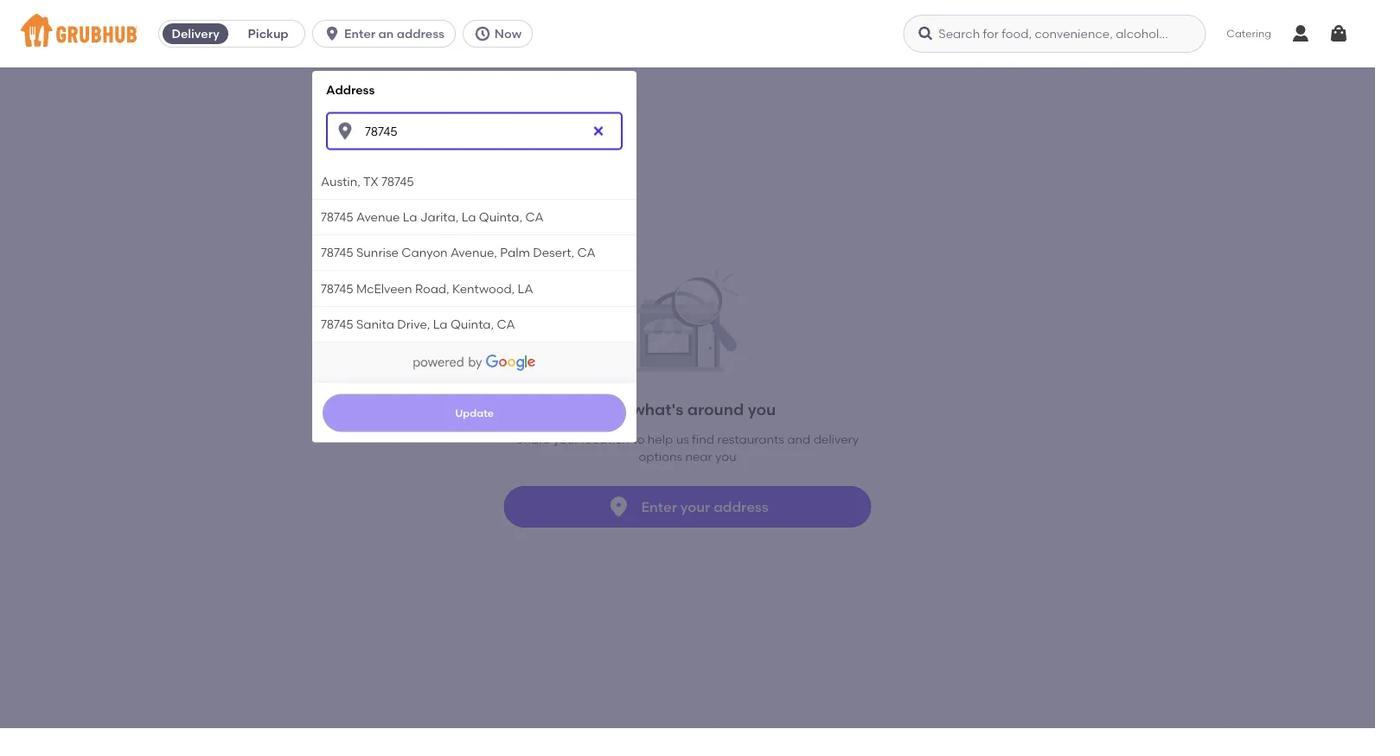 Task type: locate. For each thing, give the bounding box(es) containing it.
enter inside button
[[344, 26, 376, 41]]

delivery
[[172, 26, 219, 41]]

1 vertical spatial address
[[714, 498, 768, 515]]

quinta,
[[479, 210, 522, 224], [450, 317, 494, 331]]

la
[[403, 210, 417, 224], [462, 210, 476, 224], [433, 317, 448, 331]]

ca for 78745 sunrise canyon avenue, palm desert, ca
[[577, 245, 595, 260]]

pickup button
[[232, 20, 305, 48]]

help
[[648, 432, 673, 446]]

la right "drive,"
[[433, 317, 448, 331]]

enter right 'position icon'
[[641, 498, 677, 515]]

0 vertical spatial enter
[[344, 26, 376, 41]]

78745 for sunrise
[[321, 245, 353, 260]]

you right near
[[715, 449, 736, 464]]

address
[[326, 82, 375, 97]]

1 vertical spatial your
[[680, 498, 710, 515]]

enter left an
[[344, 26, 376, 41]]

your down near
[[680, 498, 710, 515]]

la left jarita, at the left
[[403, 210, 417, 224]]

near
[[685, 449, 712, 464]]

1 vertical spatial ca
[[577, 245, 595, 260]]

to
[[633, 432, 645, 446]]

what's
[[632, 399, 684, 418]]

78745
[[381, 174, 414, 189], [321, 210, 353, 224], [321, 245, 353, 260], [321, 281, 353, 296], [321, 317, 353, 331]]

tx
[[363, 174, 379, 189]]

ca up desert,
[[525, 210, 544, 224]]

78745 down austin, on the top of page
[[321, 210, 353, 224]]

78745 for mcelveen
[[321, 281, 353, 296]]

ca inside 'link'
[[497, 317, 515, 331]]

catering button
[[1215, 14, 1283, 53]]

now button
[[463, 20, 540, 48]]

1 horizontal spatial address
[[714, 498, 768, 515]]

sunrise
[[356, 245, 399, 260]]

location
[[582, 432, 630, 446]]

svg image
[[1328, 23, 1349, 44], [324, 25, 341, 42], [474, 25, 491, 42], [335, 121, 356, 141]]

1 vertical spatial quinta,
[[450, 317, 494, 331]]

now
[[495, 26, 522, 41]]

see
[[599, 399, 628, 418]]

enter inside button
[[641, 498, 677, 515]]

your for share
[[553, 432, 579, 446]]

0 vertical spatial address
[[397, 26, 444, 41]]

1 horizontal spatial enter
[[641, 498, 677, 515]]

0 vertical spatial svg image
[[917, 25, 934, 42]]

pickup
[[248, 26, 289, 41]]

ca right desert,
[[577, 245, 595, 260]]

Enter an address search field
[[326, 112, 623, 150]]

la right jarita, at the left
[[462, 210, 476, 224]]

ca for 78745 avenue la jarita, la quinta, ca
[[525, 210, 544, 224]]

address
[[397, 26, 444, 41], [714, 498, 768, 515]]

enter for enter an address
[[344, 26, 376, 41]]

1 horizontal spatial your
[[680, 498, 710, 515]]

78745 avenue la jarita, la quinta, ca link
[[312, 200, 637, 235]]

1 vertical spatial you
[[715, 449, 736, 464]]

quinta, down 78745 mcelveen road, kentwood, la link
[[450, 317, 494, 331]]

0 horizontal spatial address
[[397, 26, 444, 41]]

0 horizontal spatial ca
[[497, 317, 515, 331]]

ca
[[525, 210, 544, 224], [577, 245, 595, 260], [497, 317, 515, 331]]

catering
[[1227, 27, 1271, 40]]

see what's around you
[[599, 399, 776, 418]]

jarita,
[[420, 210, 459, 224]]

78745 left sunrise
[[321, 245, 353, 260]]

your
[[553, 432, 579, 446], [680, 498, 710, 515]]

delivery
[[814, 432, 859, 446]]

0 horizontal spatial you
[[715, 449, 736, 464]]

1 horizontal spatial you
[[748, 399, 776, 418]]

78745 avenue la jarita, la quinta, ca
[[321, 210, 544, 224]]

1 vertical spatial svg image
[[592, 124, 605, 138]]

options
[[639, 449, 682, 464]]

1 horizontal spatial ca
[[525, 210, 544, 224]]

you
[[748, 399, 776, 418], [715, 449, 736, 464]]

0 vertical spatial ca
[[525, 210, 544, 224]]

2 horizontal spatial ca
[[577, 245, 595, 260]]

address inside button
[[714, 498, 768, 515]]

0 horizontal spatial your
[[553, 432, 579, 446]]

your inside share your location to help us find restaurants and delivery options near you
[[553, 432, 579, 446]]

and
[[787, 432, 811, 446]]

enter your address button
[[504, 486, 871, 528]]

restaurants
[[717, 432, 784, 446]]

share
[[516, 432, 550, 446]]

address inside button
[[397, 26, 444, 41]]

1 horizontal spatial la
[[433, 317, 448, 331]]

2 vertical spatial ca
[[497, 317, 515, 331]]

78745 left sanita
[[321, 317, 353, 331]]

1 vertical spatial enter
[[641, 498, 677, 515]]

enter
[[344, 26, 376, 41], [641, 498, 677, 515]]

78745 mcelveen road, kentwood, la
[[321, 281, 533, 296]]

78745 sanita drive, la quinta, ca
[[321, 317, 515, 331]]

0 vertical spatial you
[[748, 399, 776, 418]]

0 vertical spatial your
[[553, 432, 579, 446]]

address down restaurants
[[714, 498, 768, 515]]

address right an
[[397, 26, 444, 41]]

0 horizontal spatial enter
[[344, 26, 376, 41]]

quinta, up palm
[[479, 210, 522, 224]]

ca down kentwood,
[[497, 317, 515, 331]]

your inside button
[[680, 498, 710, 515]]

78745 for avenue
[[321, 210, 353, 224]]

0 vertical spatial quinta,
[[479, 210, 522, 224]]

delivery button
[[159, 20, 232, 48]]

svg image
[[917, 25, 934, 42], [592, 124, 605, 138]]

1 horizontal spatial svg image
[[917, 25, 934, 42]]

78745 mcelveen road, kentwood, la link
[[312, 271, 637, 306]]

you up restaurants
[[748, 399, 776, 418]]

your right share
[[553, 432, 579, 446]]

avenue
[[356, 210, 400, 224]]

78745 left mcelveen
[[321, 281, 353, 296]]

main navigation navigation
[[0, 0, 1375, 729]]



Task type: describe. For each thing, give the bounding box(es) containing it.
us
[[676, 432, 689, 446]]

an
[[378, 26, 394, 41]]

palm
[[500, 245, 530, 260]]

78745 sunrise canyon avenue, palm desert, ca
[[321, 245, 595, 260]]

drive,
[[397, 317, 430, 331]]

desert,
[[533, 245, 574, 260]]

share your location to help us find restaurants and delivery options near you
[[516, 432, 859, 464]]

78745 sunrise canyon avenue, palm desert, ca link
[[312, 235, 637, 270]]

avenue,
[[451, 245, 497, 260]]

find
[[692, 432, 714, 446]]

austin, tx 78745 link
[[312, 164, 637, 199]]

2 horizontal spatial la
[[462, 210, 476, 224]]

address for enter your address
[[714, 498, 768, 515]]

update
[[455, 407, 494, 419]]

0 horizontal spatial la
[[403, 210, 417, 224]]

enter an address
[[344, 26, 444, 41]]

kentwood,
[[452, 281, 515, 296]]

enter for enter your address
[[641, 498, 677, 515]]

around
[[687, 399, 744, 418]]

quinta, inside 78745 sanita drive, la quinta, ca 'link'
[[450, 317, 494, 331]]

svg image inside the enter an address button
[[324, 25, 341, 42]]

mcelveen
[[356, 281, 412, 296]]

road,
[[415, 281, 449, 296]]

78745 right tx
[[381, 174, 414, 189]]

0 horizontal spatial svg image
[[592, 124, 605, 138]]

la
[[518, 281, 533, 296]]

position icon image
[[607, 495, 631, 519]]

la inside 'link'
[[433, 317, 448, 331]]

enter an address button
[[312, 20, 463, 48]]

sanita
[[356, 317, 394, 331]]

address for enter an address
[[397, 26, 444, 41]]

78745 for sanita
[[321, 317, 353, 331]]

canyon
[[402, 245, 448, 260]]

you inside share your location to help us find restaurants and delivery options near you
[[715, 449, 736, 464]]

enter your address
[[641, 498, 768, 515]]

svg image inside now button
[[474, 25, 491, 42]]

quinta, inside "78745 avenue la jarita, la quinta, ca" link
[[479, 210, 522, 224]]

78745 sanita drive, la quinta, ca link
[[312, 307, 637, 342]]

your for enter
[[680, 498, 710, 515]]

austin,
[[321, 174, 360, 189]]

austin, tx 78745
[[321, 174, 414, 189]]

update button
[[323, 394, 626, 432]]



Task type: vqa. For each thing, say whether or not it's contained in the screenshot.
you inside the SHARE YOUR LOCATION TO HELP US FIND RESTAURANTS AND DELIVERY OPTIONS NEAR YOU
yes



